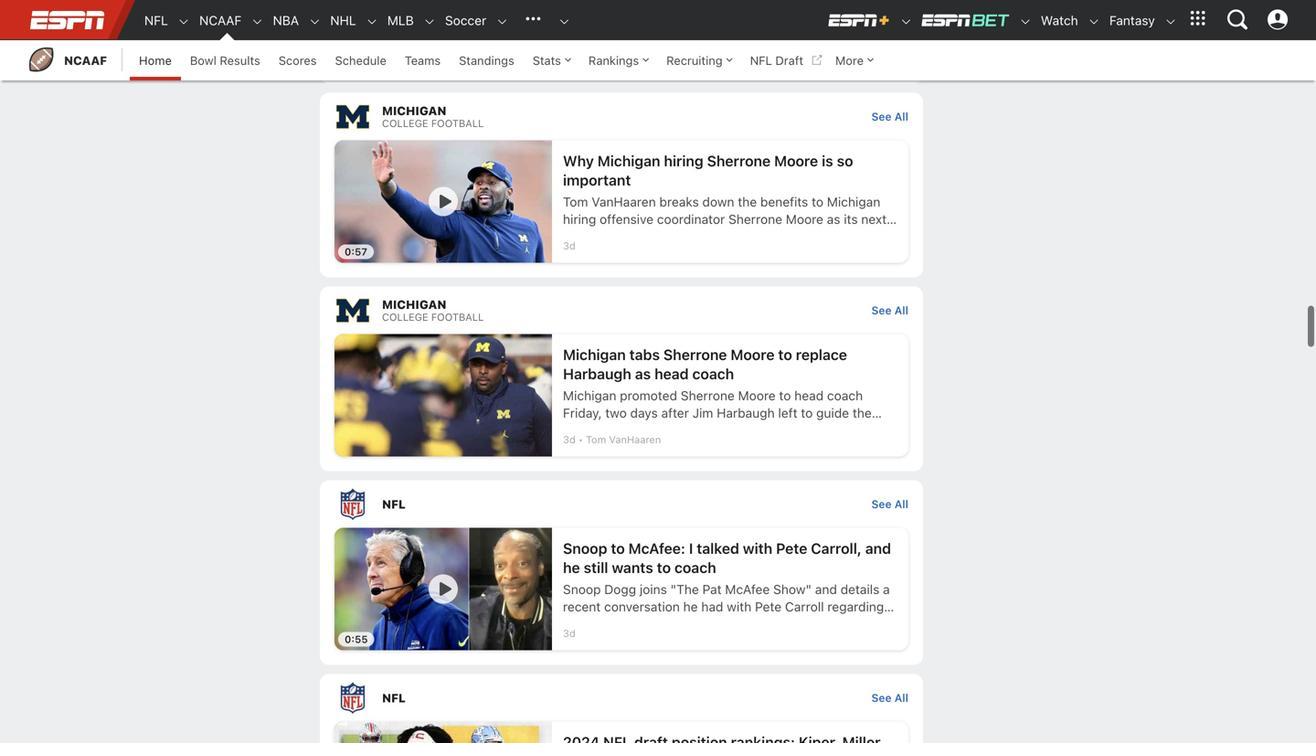Task type: locate. For each thing, give the bounding box(es) containing it.
home link
[[130, 40, 181, 80]]

days
[[630, 405, 658, 421]]

all for second the see all link from the bottom
[[895, 498, 909, 511]]

with down mcafee
[[727, 599, 752, 614]]

the right down
[[738, 194, 757, 209]]

bowl
[[190, 53, 217, 67]]

1 vertical spatial as
[[635, 365, 651, 383]]

head left coach.
[[563, 229, 592, 244]]

conversation
[[604, 599, 680, 614]]

0 horizontal spatial hiring
[[563, 212, 596, 227]]

is
[[822, 152, 833, 170]]

0 vertical spatial college
[[382, 117, 428, 129]]

next right its
[[861, 212, 887, 227]]

0 vertical spatial ncaaf
[[199, 13, 242, 28]]

michigan college football
[[382, 104, 484, 129], [382, 298, 484, 323]]

offensive
[[600, 212, 654, 227]]

1 vertical spatial vanhaaren
[[609, 434, 661, 446]]

1 vertical spatial michigan college football
[[382, 298, 484, 323]]

chargers.
[[563, 423, 621, 438]]

harbaugh inside michigan athletic director warde manuel describes how jim harbaugh was influential in picking sherrone moore to be the next head coach at michigan. 2d
[[587, 18, 645, 33]]

a
[[883, 582, 890, 597]]

2 horizontal spatial the
[[853, 405, 872, 421]]

0 vertical spatial snoop
[[563, 540, 607, 557]]

i
[[689, 540, 693, 557]]

see all link
[[872, 110, 909, 123], [872, 304, 909, 317], [872, 498, 909, 511], [872, 692, 909, 704]]

tom down important
[[563, 194, 588, 209]]

3d inside the snoop to mcafee: i talked with pete carroll, and he still wants to coach snoop dogg joins "the pat mcafee show" and details a recent conversation he had with pete carroll regarding his future in coaching. 3d
[[563, 628, 576, 639]]

next inside michigan athletic director warde manuel describes how jim harbaugh was influential in picking sherrone moore to be the next head coach at michigan. 2d
[[619, 35, 645, 50]]

1 vertical spatial jim
[[693, 405, 713, 421]]

important
[[563, 171, 631, 189]]

carroll,
[[811, 540, 862, 557]]

1 vertical spatial hiring
[[563, 212, 596, 227]]

teams link
[[396, 40, 450, 80]]

next up rankings
[[619, 35, 645, 50]]

to right left
[[801, 405, 813, 421]]

0 horizontal spatial next
[[619, 35, 645, 50]]

nfl link
[[135, 1, 168, 40], [320, 480, 872, 528], [320, 674, 872, 722]]

football
[[431, 117, 484, 129], [431, 311, 484, 323]]

and up a
[[866, 540, 891, 557]]

coach inside the snoop to mcafee: i talked with pete carroll, and he still wants to coach snoop dogg joins "the pat mcafee show" and details a recent conversation he had with pete carroll regarding his future in coaching. 3d
[[675, 559, 716, 576]]

guide
[[816, 405, 849, 421]]

0 vertical spatial 3d
[[563, 240, 576, 252]]

0 vertical spatial vanhaaren
[[592, 194, 656, 209]]

influential
[[675, 18, 733, 33]]

as
[[827, 212, 841, 227], [635, 365, 651, 383]]

0 vertical spatial as
[[827, 212, 841, 227]]

2 vertical spatial the
[[853, 405, 872, 421]]

coaching.
[[636, 617, 694, 632]]

to left replace
[[778, 346, 792, 363]]

2 snoop from the top
[[563, 582, 601, 597]]

nfl link up 'home'
[[135, 1, 168, 40]]

the up rankings
[[597, 35, 616, 50]]

0:55
[[345, 634, 368, 645]]

ncaaf link up bowl results
[[190, 1, 242, 40]]

joins
[[640, 582, 667, 597]]

hiring
[[664, 152, 704, 170], [563, 212, 596, 227]]

0 vertical spatial the
[[597, 35, 616, 50]]

1 snoop from the top
[[563, 540, 607, 557]]

3 all from the top
[[895, 498, 909, 511]]

nfl draft
[[750, 53, 804, 67]]

0 vertical spatial in
[[736, 18, 747, 33]]

vanhaaren
[[592, 194, 656, 209], [609, 434, 661, 446]]

to right benefits on the top right of page
[[812, 194, 824, 209]]

hiring up breaks
[[664, 152, 704, 170]]

1 vertical spatial nfl link
[[320, 480, 872, 528]]

1 vertical spatial tom
[[586, 434, 606, 446]]

in down conversation at bottom
[[622, 617, 633, 632]]

was
[[649, 18, 672, 33]]

4 see all from the top
[[872, 692, 909, 704]]

jim right "after"
[[693, 405, 713, 421]]

see all
[[872, 110, 909, 123], [872, 304, 909, 317], [872, 498, 909, 511], [872, 692, 909, 704]]

3d
[[563, 240, 576, 252], [563, 434, 576, 446], [563, 628, 576, 639]]

pete up show"
[[776, 540, 808, 557]]

and up carroll
[[815, 582, 837, 597]]

head down was
[[648, 35, 677, 50]]

1 vertical spatial football
[[431, 311, 484, 323]]

and
[[866, 540, 891, 557], [815, 582, 837, 597]]

vanhaaren inside 'why michigan hiring sherrone moore is so important tom vanhaaren breaks down the benefits to michigan hiring offensive coordinator sherrone moore as its next head coach. 3d'
[[592, 194, 656, 209]]

harbaugh down athletic
[[587, 18, 645, 33]]

0 vertical spatial tom
[[563, 194, 588, 209]]

he down "the
[[683, 599, 698, 614]]

1 vertical spatial next
[[861, 212, 887, 227]]

standings
[[459, 53, 514, 67]]

the
[[597, 35, 616, 50], [738, 194, 757, 209], [853, 405, 872, 421]]

1 vertical spatial with
[[727, 599, 752, 614]]

mlb
[[387, 13, 414, 28]]

3 see all from the top
[[872, 498, 909, 511]]

more link
[[826, 40, 882, 80]]

ncaaf right ncaaf image
[[64, 53, 107, 67]]

benefits
[[761, 194, 808, 209]]

4 all from the top
[[895, 692, 909, 704]]

1 see all from the top
[[872, 110, 909, 123]]

as down tabs on the top
[[635, 365, 651, 383]]

jim up be
[[563, 18, 584, 33]]

in down warde
[[736, 18, 747, 33]]

see
[[872, 110, 892, 123], [872, 304, 892, 317], [872, 498, 892, 511], [872, 692, 892, 704]]

hiring up coach.
[[563, 212, 596, 227]]

moore
[[853, 18, 891, 33], [774, 152, 818, 170], [786, 212, 824, 227], [731, 346, 775, 363], [738, 388, 776, 403]]

0 vertical spatial he
[[563, 559, 580, 576]]

with
[[743, 540, 773, 557], [727, 599, 752, 614]]

jim
[[563, 18, 584, 33], [693, 405, 713, 421]]

1 horizontal spatial he
[[683, 599, 698, 614]]

1 horizontal spatial and
[[866, 540, 891, 557]]

1 michigan college football from the top
[[382, 104, 484, 129]]

coach
[[681, 35, 717, 50], [693, 365, 734, 383], [827, 388, 863, 403], [675, 559, 716, 576]]

1 horizontal spatial hiring
[[664, 152, 704, 170]]

3d inside 'why michigan hiring sherrone moore is so important tom vanhaaren breaks down the benefits to michigan hiring offensive coordinator sherrone moore as its next head coach. 3d'
[[563, 240, 576, 252]]

pete
[[776, 540, 808, 557], [755, 599, 782, 614]]

1 horizontal spatial ncaaf
[[199, 13, 242, 28]]

harbaugh left left
[[717, 405, 775, 421]]

1 horizontal spatial as
[[827, 212, 841, 227]]

talked
[[697, 540, 739, 557]]

3d left coach.
[[563, 240, 576, 252]]

why
[[563, 152, 594, 170]]

harbaugh
[[587, 18, 645, 33], [563, 365, 632, 383], [717, 405, 775, 421]]

how
[[866, 0, 890, 16]]

0 horizontal spatial ncaaf
[[64, 53, 107, 67]]

0 vertical spatial hiring
[[664, 152, 704, 170]]

nfl link down future
[[320, 674, 872, 722]]

1 3d from the top
[[563, 240, 576, 252]]

warde
[[717, 0, 755, 16]]

0 horizontal spatial jim
[[563, 18, 584, 33]]

3d down friday,
[[563, 434, 576, 446]]

soccer link
[[436, 1, 487, 40]]

0 horizontal spatial the
[[597, 35, 616, 50]]

the right guide
[[853, 405, 872, 421]]

2 football from the top
[[431, 311, 484, 323]]

sherrone up down
[[707, 152, 771, 170]]

0 vertical spatial nfl link
[[135, 1, 168, 40]]

nfl
[[144, 13, 168, 28], [750, 53, 772, 67], [382, 497, 406, 511], [382, 691, 406, 705]]

fantasy
[[1110, 13, 1155, 28]]

ncaaf link left 'home'
[[27, 40, 107, 80]]

promoted
[[620, 388, 677, 403]]

0 horizontal spatial in
[[622, 617, 633, 632]]

vanhaaren up offensive
[[592, 194, 656, 209]]

1 vertical spatial 3d
[[563, 434, 576, 446]]

two
[[605, 405, 627, 421]]

wants
[[612, 559, 653, 576]]

head inside michigan athletic director warde manuel describes how jim harbaugh was influential in picking sherrone moore to be the next head coach at michigan. 2d
[[648, 35, 677, 50]]

0 vertical spatial harbaugh
[[587, 18, 645, 33]]

pete down mcafee
[[755, 599, 782, 614]]

still
[[584, 559, 608, 576]]

with right talked
[[743, 540, 773, 557]]

nfl link up still
[[320, 480, 872, 528]]

sherrone down describes at the top right of page
[[796, 18, 850, 33]]

3d down recent
[[563, 628, 576, 639]]

2 all from the top
[[895, 304, 909, 317]]

pat
[[703, 582, 722, 597]]

to down "mcafee:"
[[657, 559, 671, 576]]

to left be
[[563, 35, 575, 50]]

ncaaf up bowl results
[[199, 13, 242, 28]]

1 vertical spatial in
[[622, 617, 633, 632]]

soccer
[[445, 13, 487, 28]]

2 see all from the top
[[872, 304, 909, 317]]

"the
[[671, 582, 699, 597]]

he left still
[[563, 559, 580, 576]]

0 vertical spatial next
[[619, 35, 645, 50]]

dogg
[[604, 582, 636, 597]]

0 horizontal spatial as
[[635, 365, 651, 383]]

snoop up still
[[563, 540, 607, 557]]

recruiting link
[[657, 40, 741, 80]]

tom down friday,
[[586, 434, 606, 446]]

2 see all link from the top
[[872, 304, 909, 317]]

1 vertical spatial and
[[815, 582, 837, 597]]

all
[[895, 110, 909, 123], [895, 304, 909, 317], [895, 498, 909, 511], [895, 692, 909, 704]]

michigan tabs sherrone moore to replace harbaugh as head coach michigan promoted sherrone moore to head coach friday, two days after jim harbaugh left to guide the chargers.
[[563, 346, 872, 438]]

ncaaf
[[199, 13, 242, 28], [64, 53, 107, 67]]

the inside 'why michigan hiring sherrone moore is so important tom vanhaaren breaks down the benefits to michigan hiring offensive coordinator sherrone moore as its next head coach. 3d'
[[738, 194, 757, 209]]

0 vertical spatial michigan college football
[[382, 104, 484, 129]]

he
[[563, 559, 580, 576], [683, 599, 698, 614]]

in inside the snoop to mcafee: i talked with pete carroll, and he still wants to coach snoop dogg joins "the pat mcafee show" and details a recent conversation he had with pete carroll regarding his future in coaching. 3d
[[622, 617, 633, 632]]

3 3d from the top
[[563, 628, 576, 639]]

0 vertical spatial jim
[[563, 18, 584, 33]]

1 vertical spatial the
[[738, 194, 757, 209]]

michigan athletic director warde manuel describes how jim harbaugh was influential in picking sherrone moore to be the next head coach at michigan. 2d
[[563, 0, 891, 58]]

1 horizontal spatial the
[[738, 194, 757, 209]]

3 see all link from the top
[[872, 498, 909, 511]]

as inside 'why michigan hiring sherrone moore is so important tom vanhaaren breaks down the benefits to michigan hiring offensive coordinator sherrone moore as its next head coach. 3d'
[[827, 212, 841, 227]]

harbaugh up friday,
[[563, 365, 632, 383]]

1 vertical spatial snoop
[[563, 582, 601, 597]]

sherrone
[[796, 18, 850, 33], [707, 152, 771, 170], [729, 212, 783, 227], [664, 346, 727, 363], [681, 388, 735, 403]]

1 all from the top
[[895, 110, 909, 123]]

down
[[703, 194, 735, 209]]

1 horizontal spatial next
[[861, 212, 887, 227]]

college
[[382, 117, 428, 129], [382, 311, 428, 323]]

1 horizontal spatial jim
[[693, 405, 713, 421]]

as left its
[[827, 212, 841, 227]]

as inside michigan tabs sherrone moore to replace harbaugh as head coach michigan promoted sherrone moore to head coach friday, two days after jim harbaugh left to guide the chargers.
[[635, 365, 651, 383]]

all for fourth the see all link from the bottom of the page
[[895, 110, 909, 123]]

2 vertical spatial 3d
[[563, 628, 576, 639]]

1 horizontal spatial in
[[736, 18, 747, 33]]

nba link
[[264, 1, 299, 40]]

fantasy link
[[1101, 1, 1155, 40]]

0 vertical spatial football
[[431, 117, 484, 129]]

head
[[648, 35, 677, 50], [563, 229, 592, 244], [655, 365, 689, 383], [795, 388, 824, 403]]

1 vertical spatial college
[[382, 311, 428, 323]]

snoop up recent
[[563, 582, 601, 597]]

vanhaaren down days
[[609, 434, 661, 446]]

stats
[[533, 53, 561, 67]]



Task type: vqa. For each thing, say whether or not it's contained in the screenshot.
fourth See from the bottom
yes



Task type: describe. For each thing, give the bounding box(es) containing it.
replace
[[796, 346, 847, 363]]

nhl link
[[321, 1, 356, 40]]

nba
[[273, 13, 299, 28]]

3 see from the top
[[872, 498, 892, 511]]

show"
[[773, 582, 812, 597]]

snoop to mcafee: i talked with pete carroll, and he still wants to coach snoop dogg joins "the pat mcafee show" and details a recent conversation he had with pete carroll regarding his future in coaching. 3d
[[563, 540, 891, 639]]

nhl
[[330, 13, 356, 28]]

4 see from the top
[[872, 692, 892, 704]]

see all for 2nd the see all link from the top of the page
[[872, 304, 909, 317]]

ncaaf image
[[27, 46, 55, 73]]

all for 2nd the see all link from the top of the page
[[895, 304, 909, 317]]

2 college from the top
[[382, 311, 428, 323]]

2 vertical spatial nfl link
[[320, 674, 872, 722]]

0 vertical spatial pete
[[776, 540, 808, 557]]

results
[[220, 53, 260, 67]]

rankings
[[589, 53, 639, 67]]

the inside michigan athletic director warde manuel describes how jim harbaugh was influential in picking sherrone moore to be the next head coach at michigan. 2d
[[597, 35, 616, 50]]

carroll
[[785, 599, 824, 614]]

why michigan hiring sherrone moore is so important tom vanhaaren breaks down the benefits to michigan hiring offensive coordinator sherrone moore as its next head coach. 3d
[[563, 152, 887, 252]]

michigan inside michigan athletic director warde manuel describes how jim harbaugh was influential in picking sherrone moore to be the next head coach at michigan. 2d
[[563, 0, 617, 16]]

sherrone inside michigan athletic director warde manuel describes how jim harbaugh was influential in picking sherrone moore to be the next head coach at michigan. 2d
[[796, 18, 850, 33]]

1 horizontal spatial ncaaf link
[[190, 1, 242, 40]]

sherrone down benefits on the top right of page
[[729, 212, 783, 227]]

to inside michigan athletic director warde manuel describes how jim harbaugh was influential in picking sherrone moore to be the next head coach at michigan. 2d
[[563, 35, 575, 50]]

mcafee:
[[629, 540, 686, 557]]

athletic
[[620, 0, 664, 16]]

moore inside michigan athletic director warde manuel describes how jim harbaugh was influential in picking sherrone moore to be the next head coach at michigan. 2d
[[853, 18, 891, 33]]

coach.
[[596, 229, 635, 244]]

regarding
[[828, 599, 884, 614]]

see all for first the see all link from the bottom
[[872, 692, 909, 704]]

1 vertical spatial ncaaf
[[64, 53, 107, 67]]

stats link
[[524, 40, 580, 80]]

schedule
[[335, 53, 387, 67]]

coordinator
[[657, 212, 725, 227]]

watch
[[1041, 13, 1078, 28]]

picking
[[750, 18, 793, 33]]

1 football from the top
[[431, 117, 484, 129]]

home
[[139, 53, 172, 67]]

schedule link
[[326, 40, 396, 80]]

1 see from the top
[[872, 110, 892, 123]]

more
[[836, 53, 864, 67]]

nfl draft link
[[741, 40, 826, 80]]

the inside michigan tabs sherrone moore to replace harbaugh as head coach michigan promoted sherrone moore to head coach friday, two days after jim harbaugh left to guide the chargers.
[[853, 405, 872, 421]]

see all for second the see all link from the bottom
[[872, 498, 909, 511]]

tabs
[[630, 346, 660, 363]]

recent
[[563, 599, 601, 614]]

see all for fourth the see all link from the bottom of the page
[[872, 110, 909, 123]]

so
[[837, 152, 853, 170]]

1 vertical spatial he
[[683, 599, 698, 614]]

4 see all link from the top
[[872, 692, 909, 704]]

head inside 'why michigan hiring sherrone moore is so important tom vanhaaren breaks down the benefits to michigan hiring offensive coordinator sherrone moore as its next head coach. 3d'
[[563, 229, 592, 244]]

after
[[661, 405, 689, 421]]

tom inside 'why michigan hiring sherrone moore is so important tom vanhaaren breaks down the benefits to michigan hiring offensive coordinator sherrone moore as its next head coach. 3d'
[[563, 194, 588, 209]]

friday,
[[563, 405, 602, 421]]

tom vanhaaren
[[586, 434, 661, 446]]

head up promoted
[[655, 365, 689, 383]]

scores link
[[269, 40, 326, 80]]

draft
[[776, 53, 804, 67]]

to up wants
[[611, 540, 625, 557]]

2 3d from the top
[[563, 434, 576, 446]]

jim inside michigan athletic director warde manuel describes how jim harbaugh was influential in picking sherrone moore to be the next head coach at michigan. 2d
[[563, 18, 584, 33]]

teams
[[405, 53, 441, 67]]

2 see from the top
[[872, 304, 892, 317]]

1 vertical spatial harbaugh
[[563, 365, 632, 383]]

to up left
[[779, 388, 791, 403]]

watch link
[[1032, 1, 1078, 40]]

0 vertical spatial and
[[866, 540, 891, 557]]

michigan.
[[735, 35, 792, 50]]

1 vertical spatial pete
[[755, 599, 782, 614]]

bowl results
[[190, 53, 260, 67]]

director
[[667, 0, 713, 16]]

breaks
[[660, 194, 699, 209]]

left
[[778, 405, 798, 421]]

standings link
[[450, 40, 524, 80]]

2d
[[563, 46, 575, 58]]

all for first the see all link from the bottom
[[895, 692, 909, 704]]

2 vertical spatial harbaugh
[[717, 405, 775, 421]]

0 horizontal spatial and
[[815, 582, 837, 597]]

0 horizontal spatial ncaaf link
[[27, 40, 107, 80]]

manuel
[[758, 0, 801, 16]]

sherrone right tabs on the top
[[664, 346, 727, 363]]

jim inside michigan tabs sherrone moore to replace harbaugh as head coach michigan promoted sherrone moore to head coach friday, two days after jim harbaugh left to guide the chargers.
[[693, 405, 713, 421]]

next inside 'why michigan hiring sherrone moore is so important tom vanhaaren breaks down the benefits to michigan hiring offensive coordinator sherrone moore as its next head coach. 3d'
[[861, 212, 887, 227]]

its
[[844, 212, 858, 227]]

0 vertical spatial with
[[743, 540, 773, 557]]

bowl results link
[[181, 40, 269, 80]]

at
[[720, 35, 732, 50]]

1 see all link from the top
[[872, 110, 909, 123]]

head up left
[[795, 388, 824, 403]]

details
[[841, 582, 880, 597]]

future
[[584, 617, 619, 632]]

his
[[563, 617, 580, 632]]

2 michigan college football from the top
[[382, 298, 484, 323]]

0:57
[[345, 246, 367, 258]]

scores
[[279, 53, 317, 67]]

0 horizontal spatial he
[[563, 559, 580, 576]]

to inside 'why michigan hiring sherrone moore is so important tom vanhaaren breaks down the benefits to michigan hiring offensive coordinator sherrone moore as its next head coach. 3d'
[[812, 194, 824, 209]]

sherrone up "after"
[[681, 388, 735, 403]]

describes
[[805, 0, 862, 16]]

mlb link
[[378, 1, 414, 40]]

in inside michigan athletic director warde manuel describes how jim harbaugh was influential in picking sherrone moore to be the next head coach at michigan. 2d
[[736, 18, 747, 33]]

be
[[578, 35, 593, 50]]

had
[[701, 599, 724, 614]]

1 college from the top
[[382, 117, 428, 129]]

coach inside michigan athletic director warde manuel describes how jim harbaugh was influential in picking sherrone moore to be the next head coach at michigan. 2d
[[681, 35, 717, 50]]

rankings link
[[580, 40, 657, 80]]

mcafee
[[725, 582, 770, 597]]

recruiting
[[667, 53, 723, 67]]



